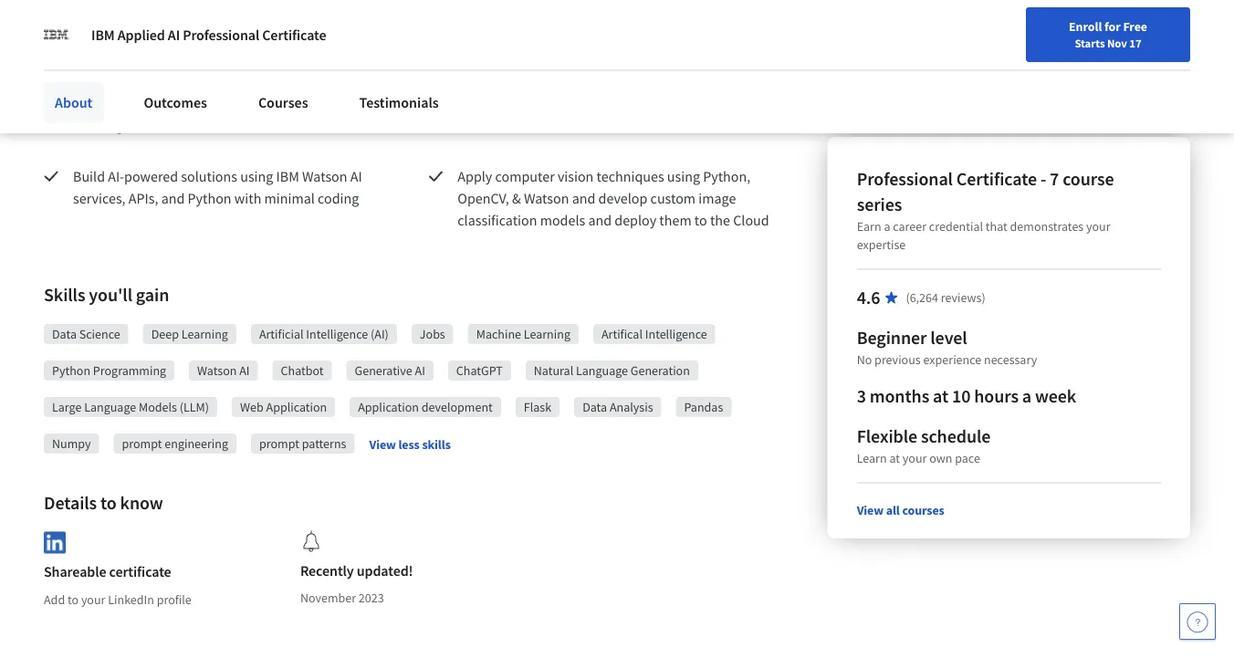 Task type: describe. For each thing, give the bounding box(es) containing it.
your inside professional certificate - 7 course series earn a career credential that demonstrates your expertise
[[1087, 218, 1111, 235]]

experience
[[924, 352, 982, 368]]

at inside the flexible schedule learn at your own pace
[[890, 450, 900, 467]]

previous
[[875, 352, 921, 368]]

language for natural
[[576, 363, 628, 379]]

2023
[[359, 590, 384, 606]]

large
[[52, 399, 82, 416]]

vision
[[558, 167, 594, 185]]

you'll for what
[[88, 32, 131, 54]]

add
[[44, 592, 65, 608]]

0 vertical spatial professional
[[183, 26, 259, 44]]

schedule
[[921, 425, 991, 448]]

0 vertical spatial learning,
[[305, 94, 359, 112]]

add to your linkedin profile
[[44, 592, 192, 608]]

demonstrates
[[1011, 218, 1084, 235]]

deploy
[[615, 211, 657, 229]]

jobs
[[420, 326, 445, 342]]

shareable certificate
[[44, 563, 171, 581]]

courses
[[258, 93, 308, 111]]

recently updated!
[[300, 562, 413, 580]]

large language models (llm)
[[52, 399, 209, 416]]

deep
[[151, 326, 179, 342]]

credential
[[930, 218, 984, 235]]

what
[[44, 32, 84, 54]]

help center image
[[1187, 611, 1209, 633]]

its
[[266, 72, 281, 90]]

watson ai
[[197, 363, 250, 379]]

explain
[[139, 94, 184, 112]]

deep learning
[[151, 326, 228, 342]]

7
[[1050, 168, 1060, 190]]

to for know
[[100, 492, 117, 515]]

certificate inside professional certificate - 7 course series earn a career credential that demonstrates your expertise
[[957, 168, 1037, 190]]

0 horizontal spatial certificate
[[262, 26, 327, 44]]

courses link
[[247, 82, 319, 122]]

python,
[[703, 167, 751, 185]]

pace
[[955, 450, 981, 467]]

and down develop
[[588, 211, 612, 229]]

necessary
[[984, 352, 1038, 368]]

(ai)
[[371, 326, 389, 342]]

and up the deep
[[362, 72, 385, 90]]

(6,264 reviews)
[[906, 289, 986, 306]]

understand
[[73, 72, 145, 90]]

enroll
[[1069, 18, 1103, 35]]

data science
[[52, 326, 120, 342]]

flask
[[524, 399, 552, 416]]

development
[[422, 399, 493, 416]]

learning for machine learning
[[524, 326, 571, 342]]

no
[[857, 352, 872, 368]]

apply computer vision techniques using python, opencv, & watson and develop custom image classification models and deploy them to the cloud
[[458, 167, 772, 229]]

reviews)
[[941, 289, 986, 306]]

november
[[300, 590, 356, 606]]

and down explain
[[130, 116, 153, 134]]

applied
[[118, 26, 165, 44]]

to for your
[[68, 592, 79, 608]]

numpy
[[52, 436, 91, 452]]

definition
[[171, 72, 230, 90]]

pandas
[[684, 399, 723, 416]]

2 vertical spatial watson
[[197, 363, 237, 379]]

data analysis
[[583, 399, 653, 416]]

science
[[79, 326, 120, 342]]

to inside the apply computer vision techniques using python, opencv, & watson and develop custom image classification models and deploy them to the cloud
[[695, 211, 707, 229]]

for
[[1105, 18, 1121, 35]]

intelligence for artificial
[[306, 326, 368, 342]]

using for with
[[240, 167, 273, 185]]

ai-
[[108, 167, 124, 185]]

expertise
[[857, 237, 906, 253]]

use
[[388, 72, 410, 90]]

view all courses link
[[857, 502, 945, 519]]

free
[[1124, 18, 1148, 35]]

custom
[[651, 189, 696, 207]]

cloud
[[733, 211, 770, 229]]

view for view less skills
[[369, 436, 396, 453]]

nov
[[1108, 36, 1128, 50]]

solutions
[[181, 167, 237, 185]]

you'll for skills
[[89, 284, 132, 306]]

level
[[931, 326, 968, 349]]

1 vertical spatial learning,
[[73, 116, 127, 134]]

less
[[399, 436, 420, 453]]

coding
[[318, 189, 359, 207]]

intelligence for artifical
[[645, 326, 707, 342]]

own
[[930, 450, 953, 467]]

chatgpt
[[456, 363, 503, 379]]

build
[[73, 167, 105, 185]]

prompt for prompt engineering
[[122, 436, 162, 452]]

view all courses
[[857, 502, 945, 519]]

(6,264
[[906, 289, 939, 306]]

with
[[235, 189, 261, 207]]

ibm applied ai professional certificate
[[91, 26, 327, 44]]

november 2023
[[300, 590, 384, 606]]

details to know
[[44, 492, 163, 515]]

show notifications image
[[1022, 23, 1044, 45]]

machine
[[476, 326, 521, 342]]

certificate
[[109, 563, 171, 581]]

terms
[[187, 94, 222, 112]]

analysis
[[610, 399, 653, 416]]

recently
[[300, 562, 354, 580]]

minimal
[[264, 189, 315, 207]]

application development
[[358, 399, 493, 416]]

generation
[[631, 363, 690, 379]]

language for large
[[84, 399, 136, 416]]

ai right the applied
[[168, 26, 180, 44]]

computer
[[495, 167, 555, 185]]

about link
[[44, 82, 104, 122]]



Task type: vqa. For each thing, say whether or not it's contained in the screenshot.
Custom
yes



Task type: locate. For each thing, give the bounding box(es) containing it.
0 horizontal spatial python
[[52, 363, 90, 379]]

0 horizontal spatial professional
[[183, 26, 259, 44]]

application down generative ai
[[358, 399, 419, 416]]

2 vertical spatial your
[[81, 592, 105, 608]]

you'll up the science
[[89, 284, 132, 306]]

testimonials link
[[348, 82, 450, 122]]

the inside the apply computer vision techniques using python, opencv, & watson and develop custom image classification models and deploy them to the cloud
[[710, 211, 731, 229]]

1 prompt from the left
[[122, 436, 162, 452]]

&
[[512, 189, 521, 207]]

2 learning from the left
[[524, 326, 571, 342]]

1 application from the left
[[266, 399, 327, 416]]

1 vertical spatial professional
[[857, 168, 953, 190]]

prompt down large language models (llm) at the bottom of page
[[122, 436, 162, 452]]

watson up (llm)
[[197, 363, 237, 379]]

view left less
[[369, 436, 396, 453]]

using for image
[[667, 167, 700, 185]]

language up data analysis at the bottom of page
[[576, 363, 628, 379]]

and down vision
[[572, 189, 596, 207]]

2 horizontal spatial watson
[[524, 189, 569, 207]]

0 horizontal spatial watson
[[197, 363, 237, 379]]

apply
[[458, 167, 493, 185]]

0 horizontal spatial learning
[[182, 326, 228, 342]]

learning, down applications
[[305, 94, 359, 112]]

1 vertical spatial you'll
[[89, 284, 132, 306]]

using
[[240, 167, 273, 185], [667, 167, 700, 185]]

prompt patterns
[[259, 436, 347, 452]]

0 horizontal spatial the
[[148, 72, 168, 90]]

natural language generation
[[534, 363, 690, 379]]

certificate up its
[[262, 26, 327, 44]]

and inside build ai-powered solutions using ibm watson ai services, apis, and python with minimal coding
[[161, 189, 185, 207]]

deep
[[362, 94, 393, 112]]

0 horizontal spatial using
[[240, 167, 273, 185]]

data left the analysis
[[583, 399, 607, 416]]

series
[[857, 193, 903, 216]]

using up custom
[[667, 167, 700, 185]]

intelligence up generation
[[645, 326, 707, 342]]

professional up series at right
[[857, 168, 953, 190]]

profile
[[157, 592, 192, 608]]

ai right generative
[[415, 363, 425, 379]]

ibm up the minimal
[[276, 167, 299, 185]]

4.6
[[857, 286, 881, 309]]

application
[[266, 399, 327, 416], [358, 399, 419, 416]]

ibm inside build ai-powered solutions using ibm watson ai services, apis, and python with minimal coding
[[276, 167, 299, 185]]

linkedin
[[108, 592, 154, 608]]

outcomes link
[[133, 82, 218, 122]]

view
[[369, 436, 396, 453], [857, 502, 884, 519]]

0 vertical spatial a
[[884, 218, 891, 235]]

beginner level no previous experience necessary
[[857, 326, 1038, 368]]

view less skills
[[369, 436, 451, 453]]

2 horizontal spatial to
[[695, 211, 707, 229]]

0 vertical spatial you'll
[[88, 32, 131, 54]]

engineering
[[165, 436, 228, 452]]

machine learning
[[476, 326, 571, 342]]

0 horizontal spatial at
[[890, 450, 900, 467]]

to right add
[[68, 592, 79, 608]]

watson inside the apply computer vision techniques using python, opencv, & watson and develop custom image classification models and deploy them to the cloud
[[524, 189, 569, 207]]

language down python programming
[[84, 399, 136, 416]]

1 horizontal spatial learning
[[524, 326, 571, 342]]

1 horizontal spatial intelligence
[[645, 326, 707, 342]]

learning for deep learning
[[182, 326, 228, 342]]

1 horizontal spatial at
[[933, 385, 949, 408]]

1 horizontal spatial certificate
[[957, 168, 1037, 190]]

you'll up the understand
[[88, 32, 131, 54]]

0 vertical spatial your
[[1087, 218, 1111, 235]]

learn
[[135, 32, 175, 54]]

course
[[1063, 168, 1115, 190]]

1 horizontal spatial data
[[583, 399, 607, 416]]

at right the learn
[[890, 450, 900, 467]]

0 vertical spatial watson
[[302, 167, 348, 185]]

a inside professional certificate - 7 course series earn a career credential that demonstrates your expertise
[[884, 218, 891, 235]]

applications
[[284, 72, 359, 90]]

beginner
[[857, 326, 927, 349]]

to left know
[[100, 492, 117, 515]]

1 vertical spatial at
[[890, 450, 900, 467]]

0 vertical spatial language
[[576, 363, 628, 379]]

machine
[[249, 94, 302, 112]]

2 using from the left
[[667, 167, 700, 185]]

2 vertical spatial to
[[68, 592, 79, 608]]

1 horizontal spatial python
[[188, 189, 232, 207]]

watson
[[302, 167, 348, 185], [524, 189, 569, 207], [197, 363, 237, 379]]

ibm left the applied
[[91, 26, 115, 44]]

1 vertical spatial language
[[84, 399, 136, 416]]

3
[[857, 385, 866, 408]]

1 horizontal spatial professional
[[857, 168, 953, 190]]

1 horizontal spatial view
[[857, 502, 884, 519]]

1 vertical spatial your
[[903, 450, 927, 467]]

neural
[[156, 116, 195, 134]]

data for data science
[[52, 326, 77, 342]]

know
[[120, 492, 163, 515]]

view left all on the right of the page
[[857, 502, 884, 519]]

professional up of
[[183, 26, 259, 44]]

watson up coding
[[302, 167, 348, 185]]

earn
[[857, 218, 882, 235]]

0 vertical spatial view
[[369, 436, 396, 453]]

language
[[576, 363, 628, 379], [84, 399, 136, 416]]

certificate left -
[[957, 168, 1037, 190]]

learning right deep at the left of page
[[182, 326, 228, 342]]

what you'll learn
[[44, 32, 175, 54]]

python inside build ai-powered solutions using ibm watson ai services, apis, and python with minimal coding
[[188, 189, 232, 207]]

ibm image
[[44, 22, 69, 47]]

data for data analysis
[[583, 399, 607, 416]]

learning,
[[305, 94, 359, 112], [73, 116, 127, 134]]

1 horizontal spatial your
[[903, 450, 927, 467]]

1 horizontal spatial application
[[358, 399, 419, 416]]

view inside "view less skills" button
[[369, 436, 396, 453]]

details
[[44, 492, 97, 515]]

0 horizontal spatial application
[[266, 399, 327, 416]]

1 horizontal spatial using
[[667, 167, 700, 185]]

1 vertical spatial watson
[[524, 189, 569, 207]]

1 horizontal spatial watson
[[302, 167, 348, 185]]

all
[[886, 502, 900, 519]]

1 vertical spatial python
[[52, 363, 90, 379]]

view for view all courses
[[857, 502, 884, 519]]

2 intelligence from the left
[[645, 326, 707, 342]]

prompt for prompt patterns
[[259, 436, 299, 452]]

build ai-powered solutions using ibm watson ai services, apis, and python with minimal coding
[[73, 167, 365, 207]]

1 vertical spatial the
[[710, 211, 731, 229]]

1 learning from the left
[[182, 326, 228, 342]]

data
[[52, 326, 77, 342], [583, 399, 607, 416]]

and right apis,
[[161, 189, 185, 207]]

coursera image
[[22, 15, 138, 44]]

gain
[[136, 284, 169, 306]]

menu item
[[886, 18, 1003, 78]]

your inside the flexible schedule learn at your own pace
[[903, 450, 927, 467]]

view less skills button
[[369, 435, 451, 454]]

0 vertical spatial the
[[148, 72, 168, 90]]

a left week
[[1023, 385, 1032, 408]]

skills
[[422, 436, 451, 453]]

at left 10
[[933, 385, 949, 408]]

the up explain
[[148, 72, 168, 90]]

1 horizontal spatial learning,
[[305, 94, 359, 112]]

1 horizontal spatial prompt
[[259, 436, 299, 452]]

flexible schedule learn at your own pace
[[857, 425, 991, 467]]

and down the understand
[[113, 94, 136, 112]]

0 vertical spatial ibm
[[91, 26, 115, 44]]

1 horizontal spatial to
[[100, 492, 117, 515]]

0 horizontal spatial ibm
[[91, 26, 115, 44]]

0 horizontal spatial to
[[68, 592, 79, 608]]

services,
[[73, 189, 126, 207]]

watson up models
[[524, 189, 569, 207]]

and
[[362, 72, 385, 90], [113, 94, 136, 112], [130, 116, 153, 134], [161, 189, 185, 207], [572, 189, 596, 207], [588, 211, 612, 229]]

10
[[952, 385, 971, 408]]

1 vertical spatial data
[[583, 399, 607, 416]]

using inside build ai-powered solutions using ibm watson ai services, apis, and python with minimal coding
[[240, 167, 273, 185]]

learn
[[857, 450, 887, 467]]

0 horizontal spatial learning,
[[73, 116, 127, 134]]

0 horizontal spatial view
[[369, 436, 396, 453]]

ibm
[[91, 26, 115, 44], [276, 167, 299, 185]]

intelligence left the "(ai)"
[[306, 326, 368, 342]]

about
[[55, 93, 93, 111]]

artifical
[[602, 326, 643, 342]]

your down "course"
[[1087, 218, 1111, 235]]

python down solutions
[[188, 189, 232, 207]]

2 horizontal spatial your
[[1087, 218, 1111, 235]]

1 horizontal spatial the
[[710, 211, 731, 229]]

None search field
[[260, 11, 525, 48]]

outcomes
[[144, 93, 207, 111]]

0 vertical spatial to
[[695, 211, 707, 229]]

2 prompt from the left
[[259, 436, 299, 452]]

1 intelligence from the left
[[306, 326, 368, 342]]

your down shareable certificate
[[81, 592, 105, 608]]

a right earn
[[884, 218, 891, 235]]

courses
[[903, 502, 945, 519]]

flexible
[[857, 425, 918, 448]]

0 horizontal spatial your
[[81, 592, 105, 608]]

artifical intelligence
[[602, 326, 707, 342]]

chatbot
[[281, 363, 324, 379]]

0 vertical spatial data
[[52, 326, 77, 342]]

cases,
[[73, 94, 110, 112]]

hours
[[975, 385, 1019, 408]]

1 using from the left
[[240, 167, 273, 185]]

watson inside build ai-powered solutions using ibm watson ai services, apis, and python with minimal coding
[[302, 167, 348, 185]]

0 horizontal spatial prompt
[[122, 436, 162, 452]]

data left the science
[[52, 326, 77, 342]]

generative
[[355, 363, 413, 379]]

1 vertical spatial to
[[100, 492, 117, 515]]

1 horizontal spatial language
[[576, 363, 628, 379]]

1 vertical spatial certificate
[[957, 168, 1037, 190]]

apis,
[[129, 189, 158, 207]]

0 horizontal spatial a
[[884, 218, 891, 235]]

using inside the apply computer vision techniques using python, opencv, & watson and develop custom image classification models and deploy them to the cloud
[[667, 167, 700, 185]]

to right them at the top of the page
[[695, 211, 707, 229]]

python
[[188, 189, 232, 207], [52, 363, 90, 379]]

the down image
[[710, 211, 731, 229]]

0 vertical spatial certificate
[[262, 26, 327, 44]]

ai up coding
[[350, 167, 362, 185]]

0 vertical spatial python
[[188, 189, 232, 207]]

application down chatbot
[[266, 399, 327, 416]]

opencv,
[[458, 189, 509, 207]]

1 vertical spatial view
[[857, 502, 884, 519]]

python up large
[[52, 363, 90, 379]]

enroll for free starts nov 17
[[1069, 18, 1148, 50]]

generative ai
[[355, 363, 425, 379]]

professional inside professional certificate - 7 course series earn a career credential that demonstrates your expertise
[[857, 168, 953, 190]]

1 vertical spatial ibm
[[276, 167, 299, 185]]

0 horizontal spatial language
[[84, 399, 136, 416]]

shareable
[[44, 563, 106, 581]]

2 application from the left
[[358, 399, 419, 416]]

python programming
[[52, 363, 166, 379]]

1 horizontal spatial ibm
[[276, 167, 299, 185]]

0 vertical spatial at
[[933, 385, 949, 408]]

intelligence
[[306, 326, 368, 342], [645, 326, 707, 342]]

web
[[240, 399, 264, 416]]

professional certificate - 7 course series earn a career credential that demonstrates your expertise
[[857, 168, 1115, 253]]

week
[[1036, 385, 1077, 408]]

0 horizontal spatial data
[[52, 326, 77, 342]]

1 vertical spatial a
[[1023, 385, 1032, 408]]

techniques
[[597, 167, 664, 185]]

your left "own"
[[903, 450, 927, 467]]

understand the definition of ai, its applications and use cases, and explain terms like machine learning, deep learning, and neural networks
[[73, 72, 413, 134]]

the
[[148, 72, 168, 90], [710, 211, 731, 229]]

ai inside build ai-powered solutions using ibm watson ai services, apis, and python with minimal coding
[[350, 167, 362, 185]]

prompt
[[122, 436, 162, 452], [259, 436, 299, 452]]

you'll
[[88, 32, 131, 54], [89, 284, 132, 306]]

prompt down web application at the bottom of the page
[[259, 436, 299, 452]]

the inside understand the definition of ai, its applications and use cases, and explain terms like machine learning, deep learning, and neural networks
[[148, 72, 168, 90]]

ai up web
[[239, 363, 250, 379]]

learning up natural
[[524, 326, 571, 342]]

using up with
[[240, 167, 273, 185]]

learning, down cases,
[[73, 116, 127, 134]]

0 horizontal spatial intelligence
[[306, 326, 368, 342]]

that
[[986, 218, 1008, 235]]

1 horizontal spatial a
[[1023, 385, 1032, 408]]



